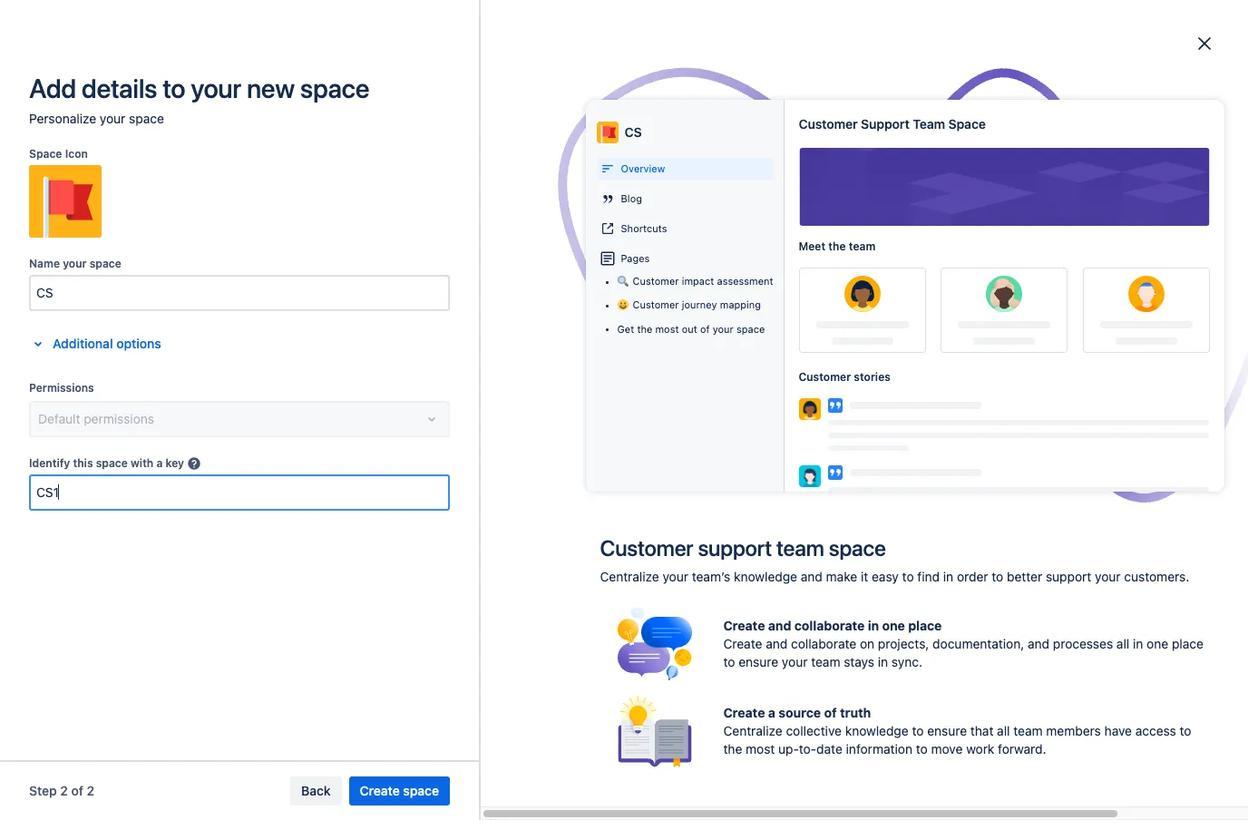 Task type: vqa. For each thing, say whether or not it's contained in the screenshot.
ADD PEOPLE
no



Task type: locate. For each thing, give the bounding box(es) containing it.
your down mapping
[[713, 323, 734, 335]]

overview inside add details to your new space dialog
[[621, 163, 666, 174]]

1 horizontal spatial schultz
[[676, 141, 711, 152]]

or up teams
[[1126, 300, 1138, 316]]

collaborate up the stays
[[792, 636, 857, 652]]

customer left stories at the top right of the page
[[799, 370, 852, 384]]

close image
[[1194, 33, 1216, 54]]

1 horizontal spatial centralize
[[724, 723, 783, 739]]

2
[[60, 783, 68, 799], [87, 783, 94, 799]]

in right processes
[[1134, 636, 1144, 652]]

1 horizontal spatial new
[[1130, 337, 1154, 352]]

1 vertical spatial add
[[426, 374, 449, 389]]

0 vertical spatial tara schultz link
[[653, 141, 711, 153]]

centralize up for
[[600, 569, 660, 585]]

a left key
[[157, 457, 163, 470]]

admin
[[956, 122, 994, 138]]

tara schultz up the september
[[653, 141, 711, 152]]

create space button
[[349, 777, 450, 806]]

management
[[119, 342, 195, 358]]

collaborate up on
[[795, 618, 865, 634]]

1 vertical spatial one
[[1147, 636, 1169, 652]]

your down following on the top
[[433, 356, 459, 371]]

2 horizontal spatial of
[[825, 705, 837, 721]]

1 vertical spatial most
[[746, 742, 775, 757]]

1 vertical spatial more
[[673, 617, 703, 633]]

knowledge
[[734, 569, 798, 585], [846, 723, 909, 739]]

edit feed
[[866, 217, 919, 232], [571, 663, 624, 678]]

email
[[624, 356, 655, 371]]

you left left
[[366, 81, 390, 94]]

place up projects,
[[909, 618, 943, 634]]

tara schultz link up the september
[[653, 141, 711, 153]]

1 horizontal spatial more
[[673, 617, 703, 633]]

and right updates
[[769, 618, 792, 634]]

1 vertical spatial overview
[[653, 125, 710, 141]]

have
[[1105, 723, 1133, 739]]

details
[[82, 73, 157, 103]]

more up refine
[[559, 580, 600, 601]]

drafts
[[69, 186, 105, 202]]

tara schultz down product
[[69, 375, 141, 390]]

1 vertical spatial knowledge
[[846, 723, 909, 739]]

knowledge right team's
[[734, 569, 798, 585]]

add details to your new space personalize your space
[[29, 73, 370, 126]]

in
[[420, 125, 431, 141], [1149, 279, 1161, 295], [422, 310, 434, 327], [1116, 337, 1127, 352], [419, 356, 430, 371], [944, 569, 954, 585], [868, 618, 880, 634], [1134, 636, 1144, 652], [878, 654, 889, 670]]

activity down "stay"
[[299, 356, 341, 371]]

edit feed down check back later or refine your feed for more updates
[[571, 663, 624, 678]]

you right but at the top left
[[518, 356, 539, 371]]

place
[[909, 618, 943, 634], [1173, 636, 1204, 652]]

edit feed up the meet the team
[[866, 217, 919, 232]]

available
[[1086, 279, 1145, 295]]

the
[[829, 240, 846, 253], [437, 310, 458, 327], [637, 323, 653, 335], [724, 742, 743, 757]]

0 vertical spatial up
[[305, 81, 320, 94]]

create right back
[[360, 783, 400, 799]]

knowledge base
[[69, 310, 166, 325]]

1 horizontal spatial or
[[542, 617, 554, 633]]

to,
[[453, 374, 468, 389]]

tara down product
[[69, 375, 94, 390]]

and inside whiteboards are available in beta more freeform than pages or blogs, whiteboards empower teams to organize and brainstorm in new ways.
[[1024, 337, 1046, 352]]

stays
[[844, 654, 875, 670]]

that
[[971, 723, 994, 739]]

0 vertical spatial all
[[1117, 636, 1130, 652]]

support up team's
[[698, 536, 772, 561]]

1 horizontal spatial add
[[426, 374, 449, 389]]

new left where
[[247, 73, 295, 103]]

one down customers.
[[1147, 636, 1169, 652]]

later
[[513, 617, 539, 633]]

back
[[481, 617, 509, 633]]

Name your space field
[[31, 277, 448, 309]]

0 vertical spatial ensure
[[739, 654, 779, 670]]

1 vertical spatial tara schultz
[[69, 375, 141, 390]]

to down blogs,
[[1143, 319, 1154, 334]]

add inside stay in-the-know by following people and spaces. their activity will show up in your feed, but you won't receive email notifications about it. add to, or edit, your feed anytime.
[[426, 374, 449, 389]]

customers.
[[1125, 569, 1190, 585]]

1 horizontal spatial edit feed button
[[866, 216, 919, 234]]

support right better
[[1047, 569, 1092, 585]]

1 horizontal spatial 2
[[87, 783, 94, 799]]

1 horizontal spatial ensure
[[928, 723, 968, 739]]

0 vertical spatial support
[[698, 536, 772, 561]]

most left up-
[[746, 742, 775, 757]]

centralize inside customer support team space centralize your team's knowledge and make it easy to find in order to better support your customers.
[[600, 569, 660, 585]]

a left source
[[769, 705, 776, 721]]

group
[[29, 80, 247, 243]]

0 vertical spatial edit
[[866, 217, 889, 232]]

forward.
[[999, 742, 1047, 757]]

1 vertical spatial tara
[[69, 375, 94, 390]]

tasks link
[[29, 211, 247, 243]]

add up personalize
[[29, 73, 76, 103]]

customer support team space
[[799, 116, 986, 132]]

1 vertical spatial schultz
[[97, 375, 141, 390]]

place down customers.
[[1173, 636, 1204, 652]]

information
[[847, 742, 913, 757]]

ensure down updates
[[739, 654, 779, 670]]

0 horizontal spatial a
[[157, 457, 163, 470]]

all
[[1117, 636, 1130, 652], [998, 723, 1011, 739]]

1 vertical spatial activity
[[604, 580, 663, 601]]

in right the stays
[[878, 654, 889, 670]]

support
[[861, 116, 910, 132]]

new down teams
[[1130, 337, 1154, 352]]

0 horizontal spatial tara schultz
[[69, 375, 141, 390]]

27,
[[711, 166, 724, 178]]

edit up the meet the team
[[866, 217, 889, 232]]

tara up the september
[[653, 141, 673, 152]]

0 horizontal spatial edit feed button
[[560, 656, 635, 685]]

to right 'access'
[[1181, 723, 1192, 739]]

schultz up the visited september 27, 2023
[[676, 141, 711, 152]]

in right started
[[420, 125, 431, 141]]

of
[[701, 323, 710, 335], [825, 705, 837, 721], [71, 783, 83, 799]]

recent
[[69, 121, 110, 136]]

meet the team
[[799, 240, 876, 253]]

1 horizontal spatial of
[[701, 323, 710, 335]]

team inside customer support team space centralize your team's knowledge and make it easy to find in order to better support your customers.
[[777, 536, 825, 561]]

1 vertical spatial a
[[769, 705, 776, 721]]

one
[[883, 618, 906, 634], [1147, 636, 1169, 652]]

all inside create and collaborate in one place create and collaborate on projects, documentation, and processes all in one place to ensure your team stays in sync.
[[1117, 636, 1130, 652]]

up inside stay in-the-know by following people and spaces. their activity will show up in your feed, but you won't receive email notifications about it. add to, or edit, your feed anytime.
[[401, 356, 416, 371]]

for
[[654, 617, 670, 633]]

1 horizontal spatial tara schultz link
[[653, 141, 711, 153]]

activity inside stay in-the-know by following people and spaces. their activity will show up in your feed, but you won't receive email notifications about it. add to, or edit, your feed anytime.
[[299, 356, 341, 371]]

or right later
[[542, 617, 554, 633]]

step
[[29, 783, 57, 799]]

0 vertical spatial more
[[559, 580, 600, 601]]

0 vertical spatial tara schultz
[[653, 141, 711, 152]]

1 vertical spatial edit feed
[[571, 663, 624, 678]]

easy
[[872, 569, 899, 585]]

customer inside customer support team space centralize your team's knowledge and make it easy to find in order to better support your customers.
[[600, 536, 694, 561]]

help image
[[187, 457, 202, 471]]

0 horizontal spatial 2
[[60, 783, 68, 799]]

0 horizontal spatial support
[[698, 536, 772, 561]]

ensure up move
[[928, 723, 968, 739]]

activity up for
[[604, 580, 663, 601]]

1 vertical spatial centralize
[[724, 723, 783, 739]]

with
[[131, 457, 154, 470]]

1 vertical spatial new
[[1130, 337, 1154, 352]]

refine
[[558, 617, 591, 633]]

base
[[137, 310, 166, 325]]

overview
[[69, 88, 124, 103], [653, 125, 710, 141], [621, 163, 666, 174]]

permissions
[[29, 381, 94, 395]]

your up source
[[782, 654, 808, 670]]

of right step
[[71, 783, 83, 799]]

0 horizontal spatial more
[[559, 580, 600, 601]]

and right people
[[520, 338, 542, 353]]

knowledge inside create a source of truth centralize collective knowledge to ensure that all team members have access to the most up-to-date information to move work forward.
[[846, 723, 909, 739]]

1 vertical spatial support
[[1047, 569, 1092, 585]]

2 vertical spatial overview
[[621, 163, 666, 174]]

2 horizontal spatial or
[[1126, 300, 1138, 316]]

or inside stay in-the-know by following people and spaces. their activity will show up in your feed, but you won't receive email notifications about it. add to, or edit, your feed anytime.
[[471, 374, 483, 389]]

create for create space
[[360, 783, 400, 799]]

0 horizontal spatial space
[[29, 147, 62, 161]]

space inside button
[[403, 783, 439, 799]]

create for create and collaborate in one place create and collaborate on projects, documentation, and processes all in one place to ensure your team stays in sync.
[[724, 618, 766, 634]]

up
[[305, 81, 320, 94], [401, 356, 416, 371]]

space left icon
[[29, 147, 62, 161]]

create inside button
[[360, 783, 400, 799]]

0 horizontal spatial or
[[471, 374, 483, 389]]

meet
[[799, 240, 826, 253]]

activity
[[299, 356, 341, 371], [604, 580, 663, 601]]

team
[[849, 240, 876, 253], [777, 536, 825, 561], [812, 654, 841, 670], [1014, 723, 1043, 739]]

or inside whiteboards are available in beta more freeform than pages or blogs, whiteboards empower teams to organize and brainstorm in new ways.
[[1126, 300, 1138, 316]]

knowledge inside customer support team space centralize your team's knowledge and make it easy to find in order to better support your customers.
[[734, 569, 798, 585]]

up down by
[[401, 356, 416, 371]]

0 horizontal spatial tara schultz link
[[29, 367, 247, 399]]

centralize up up-
[[724, 723, 783, 739]]

0 horizontal spatial edit
[[571, 663, 594, 678]]

getting
[[324, 125, 370, 141]]

space icon
[[29, 147, 88, 161]]

you inside stay in-the-know by following people and spaces. their activity will show up in your feed, but you won't receive email notifications about it. add to, or edit, your feed anytime.
[[518, 356, 539, 371]]

customer right :grinning: image
[[633, 299, 679, 310]]

product management
[[69, 342, 195, 358]]

by
[[403, 338, 417, 353]]

1 horizontal spatial you
[[395, 310, 419, 327]]

the left up-
[[724, 742, 743, 757]]

1 horizontal spatial activity
[[604, 580, 663, 601]]

1 horizontal spatial most
[[746, 742, 775, 757]]

0 vertical spatial edit feed button
[[866, 216, 919, 234]]

getting started in confluence
[[324, 125, 504, 141]]

0 vertical spatial schultz
[[676, 141, 711, 152]]

space
[[949, 116, 986, 132], [29, 147, 62, 161]]

product management link
[[29, 334, 247, 367]]

customer
[[799, 116, 858, 132], [633, 275, 679, 287], [633, 299, 679, 310], [799, 370, 852, 384], [600, 536, 694, 561]]

keeping
[[340, 310, 391, 327]]

1 vertical spatial ensure
[[928, 723, 968, 739]]

notifications
[[299, 374, 371, 389]]

customer for journey
[[633, 299, 679, 310]]

1 horizontal spatial knowledge
[[846, 723, 909, 739]]

edit down refine
[[571, 663, 594, 678]]

0 vertical spatial add
[[29, 73, 76, 103]]

all right processes
[[1117, 636, 1130, 652]]

edit feed button down check back later or refine your feed for more updates
[[560, 656, 635, 685]]

additional
[[53, 336, 113, 351]]

2 vertical spatial or
[[542, 617, 554, 633]]

edit feed button
[[866, 216, 919, 234], [560, 656, 635, 685]]

space right team
[[949, 116, 986, 132]]

1 vertical spatial place
[[1173, 636, 1204, 652]]

of right out
[[701, 323, 710, 335]]

pages
[[1087, 300, 1123, 316]]

to up recent link
[[163, 73, 185, 103]]

schultz down product management
[[97, 375, 141, 390]]

your right refine
[[595, 617, 621, 633]]

a inside create a source of truth centralize collective knowledge to ensure that all team members have access to the most up-to-date information to move work forward.
[[769, 705, 776, 721]]

of up collective
[[825, 705, 837, 721]]

create a space image
[[218, 272, 240, 294]]

tara schultz link down product management
[[29, 367, 247, 399]]

better
[[1008, 569, 1043, 585]]

1 horizontal spatial up
[[401, 356, 416, 371]]

banner
[[0, 0, 1249, 51]]

0 vertical spatial collaborate
[[795, 618, 865, 634]]

0 horizontal spatial one
[[883, 618, 906, 634]]

0 horizontal spatial add
[[29, 73, 76, 103]]

truth
[[840, 705, 872, 721]]

tasks
[[69, 219, 102, 234]]

0 horizontal spatial centralize
[[600, 569, 660, 585]]

this
[[73, 457, 93, 470]]

customer up no more activity on the bottom of page
[[600, 536, 694, 561]]

whiteboards
[[970, 319, 1042, 334]]

access
[[1136, 723, 1177, 739]]

create left source
[[724, 705, 766, 721]]

0 horizontal spatial activity
[[299, 356, 341, 371]]

0 horizontal spatial most
[[656, 323, 679, 335]]

1 vertical spatial tara schultz link
[[29, 367, 247, 399]]

0 vertical spatial centralize
[[600, 569, 660, 585]]

0 horizontal spatial edit feed
[[571, 663, 624, 678]]

customer left "support"
[[799, 116, 858, 132]]

centralize
[[600, 569, 660, 585], [724, 723, 783, 739]]

brainstorm
[[1049, 337, 1113, 352]]

1 horizontal spatial place
[[1173, 636, 1204, 652]]

0 horizontal spatial new
[[247, 73, 295, 103]]

in up the it.
[[419, 356, 430, 371]]

add right the it.
[[426, 374, 449, 389]]

overview up blog at the top of page
[[621, 163, 666, 174]]

up right pick
[[305, 81, 320, 94]]

0 horizontal spatial schultz
[[97, 375, 141, 390]]

all right that at the right bottom of page
[[998, 723, 1011, 739]]

0 vertical spatial knowledge
[[734, 569, 798, 585]]

overview up recent
[[69, 88, 124, 103]]

create inside create a source of truth centralize collective knowledge to ensure that all team members have access to the most up-to-date information to move work forward.
[[724, 705, 766, 721]]

following
[[421, 338, 473, 353]]

0 horizontal spatial you
[[366, 81, 390, 94]]

customer for impact
[[633, 275, 679, 287]]

0 vertical spatial activity
[[299, 356, 341, 371]]

about
[[374, 374, 408, 389]]

ensure inside create and collaborate in one place create and collaborate on projects, documentation, and processes all in one place to ensure your team stays in sync.
[[739, 654, 779, 670]]

of inside create a source of truth centralize collective knowledge to ensure that all team members have access to the most up-to-date information to move work forward.
[[825, 705, 837, 721]]

and left make
[[801, 569, 823, 585]]

to down updates
[[724, 654, 736, 670]]

are
[[1061, 279, 1083, 295]]

0 horizontal spatial place
[[909, 618, 943, 634]]

1 horizontal spatial space
[[949, 116, 986, 132]]

1 vertical spatial edit feed button
[[560, 656, 635, 685]]

and down whiteboards
[[1024, 337, 1046, 352]]

0 vertical spatial of
[[701, 323, 710, 335]]

0 vertical spatial edit feed
[[866, 217, 919, 232]]

more right for
[[673, 617, 703, 633]]

overview up the september
[[653, 125, 710, 141]]

new inside add details to your new space personalize your space
[[247, 73, 295, 103]]

create a source of truth centralize collective knowledge to ensure that all team members have access to the most up-to-date information to move work forward.
[[724, 705, 1192, 757]]

2 vertical spatial you
[[518, 356, 539, 371]]

or right the 'to,'
[[471, 374, 483, 389]]

1 vertical spatial all
[[998, 723, 1011, 739]]

ensure inside create a source of truth centralize collective knowledge to ensure that all team members have access to the most up-to-date information to move work forward.
[[928, 723, 968, 739]]

create
[[724, 618, 766, 634], [724, 636, 763, 652], [724, 705, 766, 721], [360, 783, 400, 799]]

1 vertical spatial up
[[401, 356, 416, 371]]

personalize
[[29, 111, 96, 126]]

create down team's
[[724, 618, 766, 634]]

people
[[476, 338, 516, 353]]

most left out
[[656, 323, 679, 335]]

1 vertical spatial space
[[29, 147, 62, 161]]

feed
[[892, 217, 919, 232], [546, 374, 572, 389], [624, 617, 650, 633], [597, 663, 624, 678]]

drafts link
[[29, 178, 247, 211]]

in right find
[[944, 569, 954, 585]]

0 vertical spatial new
[[247, 73, 295, 103]]

0 horizontal spatial ensure
[[739, 654, 779, 670]]

knowledge up "information"
[[846, 723, 909, 739]]

:mag: image
[[618, 276, 629, 287], [618, 276, 629, 287]]

0 horizontal spatial tara
[[69, 375, 94, 390]]

collective
[[786, 723, 842, 739]]

1 horizontal spatial a
[[769, 705, 776, 721]]

most
[[656, 323, 679, 335], [746, 742, 775, 757]]

1 horizontal spatial support
[[1047, 569, 1092, 585]]

edit feed button up the meet the team
[[866, 216, 919, 234]]

0 vertical spatial space
[[949, 116, 986, 132]]

one up projects,
[[883, 618, 906, 634]]

to
[[163, 73, 185, 103], [1143, 319, 1154, 334], [903, 569, 915, 585], [992, 569, 1004, 585], [724, 654, 736, 670], [913, 723, 924, 739], [1181, 723, 1192, 739], [917, 742, 928, 757]]

your inside create and collaborate in one place create and collaborate on projects, documentation, and processes all in one place to ensure your team stays in sync.
[[782, 654, 808, 670]]

0 vertical spatial tara
[[653, 141, 673, 152]]

key
[[166, 457, 184, 470]]

Search field
[[904, 10, 1086, 39]]

than
[[1058, 300, 1084, 316]]

1 vertical spatial of
[[825, 705, 837, 721]]

you up by
[[395, 310, 419, 327]]



Task type: describe. For each thing, give the bounding box(es) containing it.
date
[[817, 742, 843, 757]]

feed inside stay in-the-know by following people and spaces. their activity will show up in your feed, but you won't receive email notifications about it. add to, or edit, your feed anytime.
[[546, 374, 572, 389]]

Identify this space with a key field
[[31, 476, 448, 509]]

the right get on the top of page
[[637, 323, 653, 335]]

check back later or refine your feed for more updates
[[440, 617, 754, 633]]

edit,
[[487, 374, 513, 389]]

know
[[369, 338, 399, 353]]

unstar this space image
[[221, 310, 236, 325]]

0 vertical spatial place
[[909, 618, 943, 634]]

beta
[[1164, 279, 1195, 295]]

more
[[970, 300, 1000, 316]]

:grinning: image
[[618, 300, 629, 310]]

knowledge base link
[[29, 301, 247, 334]]

to inside whiteboards are available in beta more freeform than pages or blogs, whiteboards empower teams to organize and brainstorm in new ways.
[[1143, 319, 1154, 334]]

up-
[[779, 742, 799, 757]]

but
[[495, 356, 515, 371]]

1 vertical spatial collaborate
[[792, 636, 857, 652]]

blog
[[621, 193, 643, 204]]

identify
[[29, 457, 70, 470]]

new inside whiteboards are available in beta more freeform than pages or blogs, whiteboards empower teams to organize and brainstorm in new ways.
[[1130, 337, 1154, 352]]

your right edit,
[[516, 374, 542, 389]]

updates
[[707, 617, 754, 633]]

team inside create a source of truth centralize collective knowledge to ensure that all team members have access to the most up-to-date information to move work forward.
[[1014, 723, 1043, 739]]

1 vertical spatial edit
[[571, 663, 594, 678]]

additional options
[[53, 336, 161, 351]]

processes
[[1054, 636, 1114, 652]]

0 vertical spatial you
[[366, 81, 390, 94]]

2023
[[727, 166, 752, 178]]

shortcuts
[[621, 223, 668, 234]]

organize
[[970, 337, 1021, 352]]

team inside create and collaborate in one place create and collaborate on projects, documentation, and processes all in one place to ensure your team stays in sync.
[[812, 654, 841, 670]]

back
[[301, 783, 331, 799]]

your up spaces
[[63, 257, 87, 270]]

no more activity
[[532, 580, 663, 601]]

and left processes
[[1028, 636, 1050, 652]]

customer for stories
[[799, 370, 852, 384]]

cs
[[625, 124, 642, 140]]

starred
[[69, 153, 112, 169]]

loop
[[462, 310, 490, 327]]

customer for support
[[600, 536, 694, 561]]

visited
[[620, 166, 653, 178]]

1 horizontal spatial one
[[1147, 636, 1169, 652]]

will
[[345, 356, 363, 371]]

group containing overview
[[29, 80, 247, 243]]

and inside customer support team space centralize your team's knowledge and make it easy to find in order to better support your customers.
[[801, 569, 823, 585]]

create down updates
[[724, 636, 763, 652]]

freeform
[[1004, 300, 1054, 316]]

we're keeping you in the loop
[[299, 310, 490, 327]]

to inside add details to your new space personalize your space
[[163, 73, 185, 103]]

0 vertical spatial a
[[157, 457, 163, 470]]

in up blogs,
[[1149, 279, 1161, 295]]

no
[[532, 580, 555, 601]]

most inside create a source of truth centralize collective knowledge to ensure that all team members have access to the most up-to-date information to move work forward.
[[746, 742, 775, 757]]

documentation,
[[933, 636, 1025, 652]]

feed,
[[462, 356, 492, 371]]

customer impact assessment
[[633, 275, 774, 287]]

overview inside 'overview' link
[[69, 88, 124, 103]]

space inside customer support team space centralize your team's knowledge and make it easy to find in order to better support your customers.
[[829, 536, 887, 561]]

the right meet
[[829, 240, 846, 253]]

the-
[[344, 338, 369, 353]]

name your space
[[29, 257, 121, 270]]

in-
[[328, 338, 344, 353]]

back button
[[290, 777, 342, 806]]

in inside customer support team space centralize your team's knowledge and make it easy to find in order to better support your customers.
[[944, 569, 954, 585]]

name
[[29, 257, 60, 270]]

and up source
[[766, 636, 788, 652]]

starred link
[[29, 145, 247, 178]]

teams
[[1103, 319, 1139, 334]]

ways.
[[1157, 337, 1190, 352]]

to inside create and collaborate in one place create and collaborate on projects, documentation, and processes all in one place to ensure your team stays in sync.
[[724, 654, 736, 670]]

your left pick
[[191, 73, 241, 103]]

stay in-the-know by following people and spaces. their activity will show up in your feed, but you won't receive email notifications about it. add to, or edit, your feed anytime.
[[299, 338, 655, 389]]

confluence
[[435, 125, 504, 141]]

icon
[[65, 147, 88, 161]]

spaces.
[[545, 338, 590, 353]]

stories
[[854, 370, 891, 384]]

team
[[913, 116, 946, 132]]

check
[[440, 617, 478, 633]]

impact
[[682, 275, 715, 287]]

where
[[323, 81, 363, 94]]

close message box image
[[874, 308, 896, 329]]

stay
[[299, 338, 324, 353]]

assessment
[[718, 275, 774, 287]]

we're
[[299, 310, 336, 327]]

customer stories
[[799, 370, 891, 384]]

0 horizontal spatial of
[[71, 783, 83, 799]]

find
[[918, 569, 940, 585]]

options
[[116, 336, 161, 351]]

add details to your new space dialog
[[0, 0, 1249, 821]]

1 2 from the left
[[60, 783, 68, 799]]

0 vertical spatial one
[[883, 618, 906, 634]]

it.
[[411, 374, 422, 389]]

:grinning: image
[[618, 300, 629, 310]]

to up "information"
[[913, 723, 924, 739]]

the up following on the top
[[437, 310, 458, 327]]

left
[[393, 81, 419, 94]]

pages
[[621, 252, 650, 264]]

it
[[861, 569, 869, 585]]

knowledge
[[69, 310, 134, 325]]

in up following on the top
[[422, 310, 434, 327]]

2 2 from the left
[[87, 783, 94, 799]]

your left customers.
[[1096, 569, 1122, 585]]

knowledge for source
[[846, 723, 909, 739]]

in down teams
[[1116, 337, 1127, 352]]

show
[[367, 356, 397, 371]]

team's
[[692, 569, 731, 585]]

1 horizontal spatial tara
[[653, 141, 673, 152]]

customer for support
[[799, 116, 858, 132]]

news
[[997, 122, 1028, 138]]

overview link
[[29, 80, 247, 113]]

and inside stay in-the-know by following people and spaces. their activity will show up in your feed, but you won't receive email notifications about it. add to, or edit, your feed anytime.
[[520, 338, 542, 353]]

whiteboards
[[970, 279, 1057, 295]]

to right order
[[992, 569, 1004, 585]]

identify this space with a key
[[29, 457, 184, 470]]

create space
[[360, 783, 439, 799]]

september
[[656, 166, 708, 178]]

to left move
[[917, 742, 928, 757]]

to-
[[799, 742, 817, 757]]

get the most out of your space
[[618, 323, 765, 335]]

1 horizontal spatial tara schultz
[[653, 141, 711, 152]]

all inside create a source of truth centralize collective knowledge to ensure that all team members have access to the most up-to-date information to move work forward.
[[998, 723, 1011, 739]]

0 vertical spatial most
[[656, 323, 679, 335]]

blogs,
[[1142, 300, 1178, 316]]

anytime.
[[575, 374, 625, 389]]

make
[[827, 569, 858, 585]]

create for create a source of truth centralize collective knowledge to ensure that all team members have access to the most up-to-date information to move work forward.
[[724, 705, 766, 721]]

your down the "details"
[[100, 111, 126, 126]]

empower
[[1046, 319, 1100, 334]]

the inside create a source of truth centralize collective knowledge to ensure that all team members have access to the most up-to-date information to move work forward.
[[724, 742, 743, 757]]

1 vertical spatial you
[[395, 310, 419, 327]]

knowledge for team
[[734, 569, 798, 585]]

visited september 27, 2023
[[620, 166, 752, 178]]

add inside add details to your new space personalize your space
[[29, 73, 76, 103]]

receive
[[579, 356, 621, 371]]

to left find
[[903, 569, 915, 585]]

your left team's
[[663, 569, 689, 585]]

centralize inside create a source of truth centralize collective knowledge to ensure that all team members have access to the most up-to-date information to move work forward.
[[724, 723, 783, 739]]

1 horizontal spatial edit feed
[[866, 217, 919, 232]]

on
[[860, 636, 875, 652]]

in inside stay in-the-know by following people and spaces. their activity will show up in your feed, but you won't receive email notifications about it. add to, or edit, your feed anytime.
[[419, 356, 430, 371]]

announcements
[[497, 248, 592, 263]]

admin news
[[956, 122, 1028, 138]]

in up on
[[868, 618, 880, 634]]



